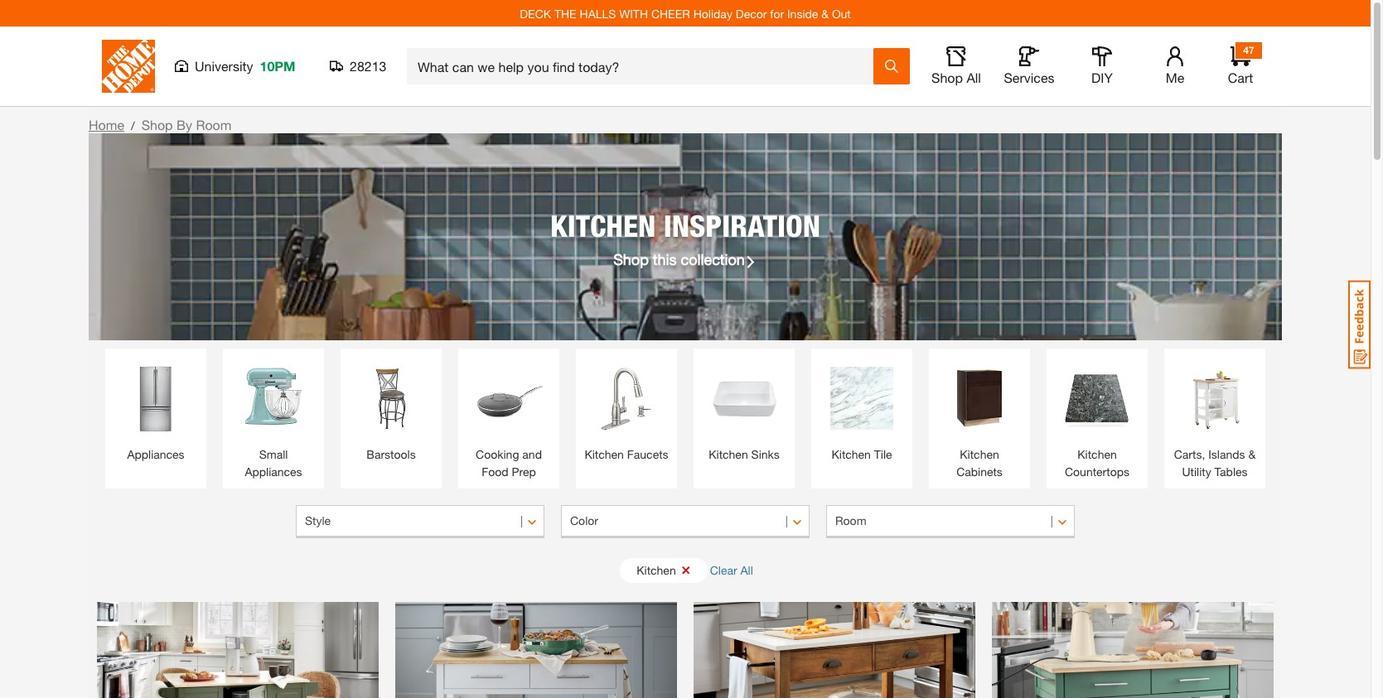 Task type: locate. For each thing, give the bounding box(es) containing it.
0 horizontal spatial all
[[741, 563, 753, 577]]

kitchen faucets image
[[584, 357, 669, 442]]

carts, islands & utility tables image
[[1173, 357, 1258, 442]]

0 vertical spatial shop
[[932, 70, 963, 85]]

kitchen cabinets image
[[938, 357, 1022, 442]]

faucets
[[627, 448, 669, 462]]

kitchen up countertops
[[1078, 448, 1117, 462]]

diy
[[1092, 70, 1113, 85]]

& right islands on the right bottom of page
[[1249, 448, 1256, 462]]

kitchen inside kitchen countertops
[[1078, 448, 1117, 462]]

small appliances link
[[231, 357, 316, 481]]

stretchy image image
[[97, 603, 379, 699], [395, 603, 677, 699], [694, 603, 976, 699], [992, 603, 1274, 699]]

2 vertical spatial shop
[[614, 250, 649, 268]]

home / shop by room
[[89, 117, 232, 133]]

room right by
[[196, 117, 232, 133]]

all right clear
[[741, 563, 753, 577]]

1 vertical spatial &
[[1249, 448, 1256, 462]]

shop right /
[[141, 117, 173, 133]]

1 vertical spatial appliances
[[245, 465, 302, 479]]

clear all button
[[710, 555, 753, 586]]

appliances
[[127, 448, 185, 462], [245, 465, 302, 479]]

kitchen left sinks
[[709, 448, 748, 462]]

0 vertical spatial &
[[822, 6, 829, 20]]

3 stretchy image image from the left
[[694, 603, 976, 699]]

shop left 'services'
[[932, 70, 963, 85]]

style button
[[296, 506, 545, 539]]

shop this collection link
[[614, 248, 758, 271]]

& left 'out'
[[822, 6, 829, 20]]

out
[[832, 6, 851, 20]]

/
[[131, 119, 135, 133]]

color
[[570, 514, 599, 528]]

kitchen sinks image
[[702, 357, 787, 442]]

this
[[653, 250, 677, 268]]

kitchen button
[[620, 558, 708, 583]]

shop this collection
[[614, 250, 745, 268]]

kitchen inside kitchen cabinets
[[960, 448, 1000, 462]]

0 horizontal spatial &
[[822, 6, 829, 20]]

shop inside button
[[932, 70, 963, 85]]

1 stretchy image image from the left
[[97, 603, 379, 699]]

holiday
[[694, 6, 733, 20]]

kitchen down color button
[[637, 563, 676, 577]]

shop all
[[932, 70, 982, 85]]

1 vertical spatial shop
[[141, 117, 173, 133]]

appliances down small
[[245, 465, 302, 479]]

1 horizontal spatial room
[[836, 514, 867, 528]]

tile
[[874, 448, 893, 462]]

shop for shop all
[[932, 70, 963, 85]]

1 vertical spatial room
[[836, 514, 867, 528]]

kitchen for kitchen cabinets
[[960, 448, 1000, 462]]

kitchen for kitchen inspiration
[[550, 208, 656, 243]]

style
[[305, 514, 331, 528]]

small appliances
[[245, 448, 302, 479]]

services button
[[1003, 46, 1056, 86]]

small
[[259, 448, 288, 462]]

kitchen up cabinets
[[960, 448, 1000, 462]]

services
[[1004, 70, 1055, 85]]

islands
[[1209, 448, 1246, 462]]

non lazy image image
[[89, 133, 1283, 341]]

cooking and food prep link
[[467, 357, 551, 481]]

clear all
[[710, 563, 753, 577]]

clear
[[710, 563, 737, 577]]

deck the halls with cheer holiday decor for inside & out link
[[520, 6, 851, 20]]

room down 'kitchen tile'
[[836, 514, 867, 528]]

me
[[1166, 70, 1185, 85]]

shop left this
[[614, 250, 649, 268]]

appliances down appliances image on the left
[[127, 448, 185, 462]]

feedback link image
[[1349, 280, 1371, 370]]

appliances image
[[114, 357, 198, 442]]

all
[[967, 70, 982, 85], [741, 563, 753, 577]]

1 vertical spatial all
[[741, 563, 753, 577]]

shop for shop this collection
[[614, 250, 649, 268]]

kitchen
[[550, 208, 656, 243], [585, 448, 624, 462], [709, 448, 748, 462], [832, 448, 871, 462], [960, 448, 1000, 462], [1078, 448, 1117, 462], [637, 563, 676, 577]]

kitchen countertops
[[1065, 448, 1130, 479]]

1 horizontal spatial all
[[967, 70, 982, 85]]

room inside button
[[836, 514, 867, 528]]

kitchen countertops link
[[1055, 357, 1140, 481]]

kitchen left tile
[[832, 448, 871, 462]]

2 horizontal spatial shop
[[932, 70, 963, 85]]

decor
[[736, 6, 767, 20]]

all for shop all
[[967, 70, 982, 85]]

0 horizontal spatial room
[[196, 117, 232, 133]]

kitchen up this
[[550, 208, 656, 243]]

small appliances image
[[231, 357, 316, 442]]

kitchen cabinets
[[957, 448, 1003, 479]]

1 horizontal spatial appliances
[[245, 465, 302, 479]]

&
[[822, 6, 829, 20], [1249, 448, 1256, 462]]

appliances inside small appliances link
[[245, 465, 302, 479]]

0 horizontal spatial appliances
[[127, 448, 185, 462]]

kitchen left faucets
[[585, 448, 624, 462]]

inspiration
[[664, 208, 821, 243]]

kitchen inside button
[[637, 563, 676, 577]]

1 horizontal spatial &
[[1249, 448, 1256, 462]]

0 vertical spatial appliances
[[127, 448, 185, 462]]

barstools image
[[349, 357, 434, 442]]

kitchen for kitchen sinks
[[709, 448, 748, 462]]

kitchen tile link
[[820, 357, 904, 463]]

shop
[[932, 70, 963, 85], [141, 117, 173, 133], [614, 250, 649, 268]]

color button
[[561, 506, 810, 539]]

room
[[196, 117, 232, 133], [836, 514, 867, 528]]

1 horizontal spatial shop
[[614, 250, 649, 268]]

all left 'services'
[[967, 70, 982, 85]]

all inside shop all button
[[967, 70, 982, 85]]

all inside the clear all button
[[741, 563, 753, 577]]

What can we help you find today? search field
[[418, 49, 873, 84]]

0 horizontal spatial shop
[[141, 117, 173, 133]]

0 vertical spatial room
[[196, 117, 232, 133]]

0 vertical spatial all
[[967, 70, 982, 85]]



Task type: describe. For each thing, give the bounding box(es) containing it.
cooking and food prep
[[476, 448, 542, 479]]

2 stretchy image image from the left
[[395, 603, 677, 699]]

by
[[177, 117, 192, 133]]

28213
[[350, 58, 387, 74]]

diy button
[[1076, 46, 1129, 86]]

countertops
[[1065, 465, 1130, 479]]

for
[[770, 6, 784, 20]]

barstools
[[367, 448, 416, 462]]

4 stretchy image image from the left
[[992, 603, 1274, 699]]

cheer
[[652, 6, 690, 20]]

university 10pm
[[195, 58, 296, 74]]

kitchen cabinets link
[[938, 357, 1022, 481]]

food
[[482, 465, 509, 479]]

kitchen faucets
[[585, 448, 669, 462]]

and
[[523, 448, 542, 462]]

appliances inside the appliances link
[[127, 448, 185, 462]]

sinks
[[752, 448, 780, 462]]

kitchen for kitchen countertops
[[1078, 448, 1117, 462]]

carts, islands & utility tables link
[[1173, 357, 1258, 481]]

prep
[[512, 465, 536, 479]]

kitchen tile
[[832, 448, 893, 462]]

cabinets
[[957, 465, 1003, 479]]

cart
[[1228, 70, 1254, 85]]

all for clear all
[[741, 563, 753, 577]]

home
[[89, 117, 124, 133]]

47
[[1244, 44, 1255, 56]]

me button
[[1149, 46, 1202, 86]]

tables
[[1215, 465, 1248, 479]]

appliances link
[[114, 357, 198, 463]]

home link
[[89, 117, 124, 133]]

kitchen sinks
[[709, 448, 780, 462]]

utility
[[1183, 465, 1212, 479]]

deck the halls with cheer holiday decor for inside & out
[[520, 6, 851, 20]]

university
[[195, 58, 253, 74]]

the home depot logo image
[[102, 40, 155, 93]]

kitchen for kitchen faucets
[[585, 448, 624, 462]]

kitchen for kitchen tile
[[832, 448, 871, 462]]

cooking
[[476, 448, 519, 462]]

room button
[[827, 506, 1075, 539]]

kitchen sinks link
[[702, 357, 787, 463]]

collection
[[681, 250, 745, 268]]

kitchen faucets link
[[584, 357, 669, 463]]

kitchen inspiration
[[550, 208, 821, 243]]

28213 button
[[330, 58, 387, 75]]

& inside carts, islands & utility tables
[[1249, 448, 1256, 462]]

halls
[[580, 6, 616, 20]]

kitchen countertops image
[[1055, 357, 1140, 442]]

carts,
[[1175, 448, 1206, 462]]

carts, islands & utility tables
[[1175, 448, 1256, 479]]

shop all button
[[930, 46, 983, 86]]

cooking and food prep image
[[467, 357, 551, 442]]

kitchen tile image
[[820, 357, 904, 442]]

the
[[555, 6, 577, 20]]

inside
[[788, 6, 819, 20]]

barstools link
[[349, 357, 434, 463]]

with
[[620, 6, 648, 20]]

deck
[[520, 6, 551, 20]]

10pm
[[260, 58, 296, 74]]



Task type: vqa. For each thing, say whether or not it's contained in the screenshot.
1st Install from the bottom of the page
no



